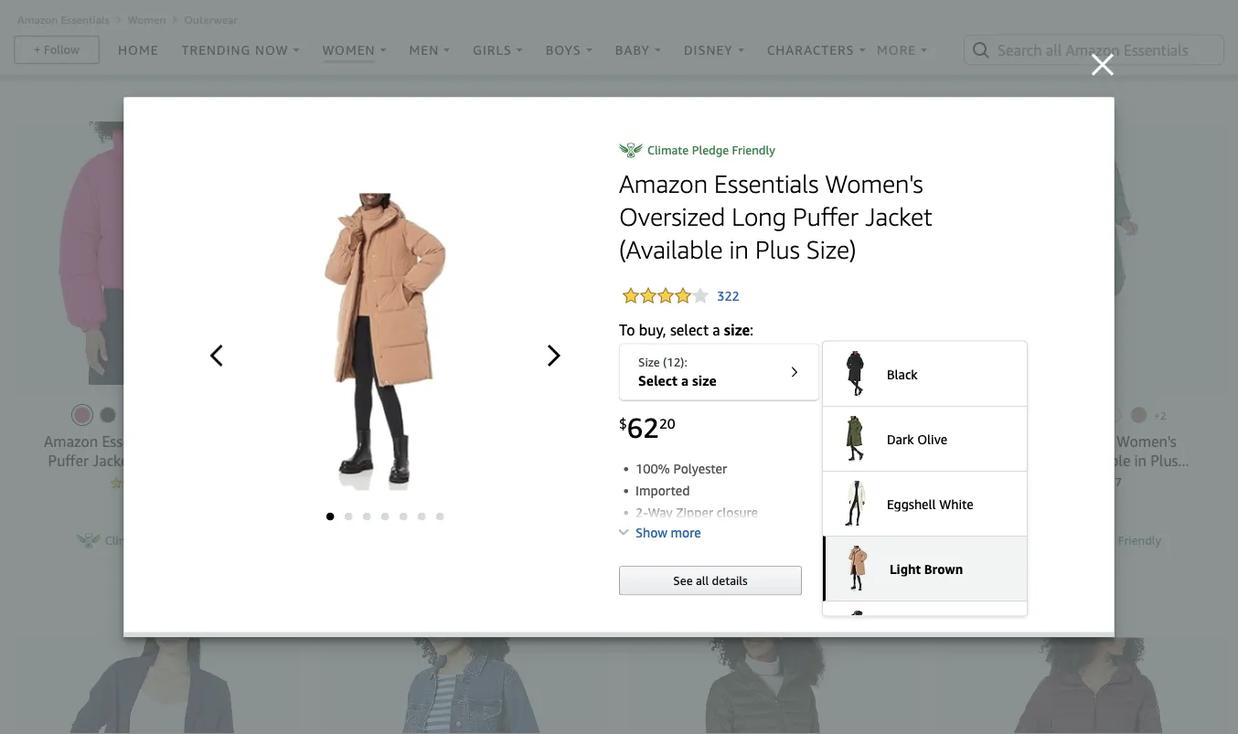 Task type: locate. For each thing, give the bounding box(es) containing it.
+2 link
[[845, 407, 858, 424], [1154, 407, 1167, 424]]

0 horizontal spatial +2
[[845, 409, 858, 422]]

0 vertical spatial size
[[724, 321, 750, 339]]

climate pledge friendly for amazon essentials women's quilted coat (available in plus size) image
[[1034, 534, 1162, 548]]

+ follow
[[34, 43, 80, 57]]

1 vertical spatial brown
[[925, 561, 964, 576]]

1 horizontal spatial size
[[693, 373, 717, 389]]

1 horizontal spatial $
[[619, 416, 627, 432]]

+2 right light brown icon
[[1154, 409, 1167, 422]]

1 ): from the left
[[681, 356, 688, 370]]

0 vertical spatial essentials
[[61, 13, 109, 26]]

2 +2 link from the left
[[1154, 407, 1167, 424]]

2 vertical spatial size
[[693, 373, 717, 389]]

size right select on the right
[[693, 373, 717, 389]]

amazon essentials women's lightweight long-sleeve water-resistant puffer jacket (available in plus size) image
[[705, 638, 843, 735]]

black option
[[823, 342, 1027, 407]]

62 right closure in the right bottom of the page
[[760, 499, 783, 522]]

): right color
[[887, 356, 894, 370]]

to buy, select a size :
[[619, 321, 754, 339]]

list box
[[822, 342, 1028, 735]]

62 inside dialog
[[627, 412, 660, 444]]

8
[[880, 356, 887, 370]]

amazon inside amazon essentials women's oversized long puffer jacket (available in plus size)
[[619, 168, 708, 198]]

eggshell white image
[[1106, 407, 1122, 424]]

1 horizontal spatial 62
[[760, 499, 783, 522]]

1 horizontal spatial light
[[890, 561, 921, 576]]

black image for amazon essentials women's crop puffer jacket (available in plus size) image
[[100, 407, 116, 424]]

$ inside $ 62 20
[[619, 416, 627, 432]]

100% polyester imported 2-way zipper closure
[[636, 462, 758, 521]]

friendly for amazon essentials women's oversized long puffer jacket (available in plus size) image
[[809, 534, 852, 548]]

a right select
[[713, 321, 721, 339]]

essentials up long
[[715, 168, 819, 198]]

light down color
[[844, 373, 878, 389]]

amazon essentials women's crop puffer jacket (available in plus size) image
[[58, 122, 252, 385]]

a right select on the right
[[682, 373, 689, 389]]

1 +2 from the left
[[845, 409, 858, 422]]

0 horizontal spatial black image
[[100, 407, 116, 424]]

62
[[627, 412, 660, 444], [760, 499, 783, 522]]

1 horizontal spatial essentials
[[715, 168, 819, 198]]

dark olive
[[887, 431, 948, 446]]

1 black image from the left
[[100, 407, 116, 424]]

0 horizontal spatial 62
[[627, 412, 660, 444]]

a
[[713, 321, 721, 339], [682, 373, 689, 389]]

amazon essentials women's short waisted puffer jacket (available in plus size) image
[[372, 122, 558, 385]]

0 horizontal spatial +2 link
[[845, 407, 858, 424]]

long
[[732, 201, 787, 231]]

:
[[750, 321, 754, 339]]

0 horizontal spatial brown
[[882, 373, 923, 389]]

Search all Amazon Essentials search field
[[998, 34, 1195, 65]]

amazon for amazon essentials women's oversized long puffer jacket (available in plus size)
[[619, 168, 708, 198]]

light
[[844, 373, 878, 389], [890, 561, 921, 576]]

1 horizontal spatial ):
[[887, 356, 894, 370]]

outerwear
[[184, 13, 238, 26]]

climate
[[648, 143, 689, 157], [105, 534, 146, 548], [725, 534, 766, 548], [1034, 534, 1076, 548]]

0 horizontal spatial essentials
[[61, 13, 109, 26]]

size ( 12 ): select a size
[[639, 356, 717, 389]]

list box containing black
[[822, 342, 1028, 735]]

jacket
[[866, 201, 933, 231]]

2 +2 from the left
[[1154, 409, 1167, 422]]

+
[[34, 43, 41, 57]]

polyester
[[674, 462, 728, 477]]

2-
[[636, 506, 648, 521]]

1 horizontal spatial black image
[[1029, 407, 1046, 424]]

brown down 8
[[882, 373, 923, 389]]

climate pledge friendly for amazon essentials women's oversized long puffer jacket (available in plus size) image
[[725, 534, 852, 548]]

light brown
[[890, 561, 964, 576]]

1 vertical spatial light
[[890, 561, 921, 576]]

friendly
[[732, 143, 776, 157], [190, 534, 233, 548], [809, 534, 852, 548], [1119, 534, 1162, 548]]

follow
[[44, 43, 80, 57]]

1 vertical spatial essentials
[[715, 168, 819, 198]]

size right select
[[724, 321, 750, 339]]

amazon essentials women's oversized long puffer jacket (available in plus size) link
[[619, 167, 1026, 266]]

close icon image
[[1092, 54, 1115, 76]]

100%
[[636, 462, 670, 477]]

pledge
[[692, 143, 729, 157], [150, 534, 187, 548], [769, 534, 806, 548], [1079, 534, 1116, 548]]

climate for amazon essentials women's crop puffer jacket (available in plus size) image
[[105, 534, 146, 548]]

eggshell white image
[[845, 481, 866, 527]]

0 horizontal spatial amazon
[[17, 13, 58, 26]]

+2 link right light brown icon
[[1154, 407, 1167, 424]]

amazon up oversized
[[619, 168, 708, 198]]

0 horizontal spatial $
[[445, 502, 450, 513]]

essentials inside amazon essentials women's oversized long puffer jacket (available in plus size)
[[715, 168, 819, 198]]

black image
[[100, 407, 116, 424], [1029, 407, 1046, 424]]

size left ( in the right of the page
[[639, 356, 660, 370]]

0 vertical spatial light
[[844, 373, 878, 389]]

0 horizontal spatial ):
[[681, 356, 688, 370]]

essentials up follow
[[61, 13, 109, 26]]

a inside size ( 12 ): select a size
[[682, 373, 689, 389]]

0 horizontal spatial size
[[639, 356, 660, 370]]

select
[[639, 373, 678, 389]]

friendly for amazon essentials women's quilted coat (available in plus size) image
[[1119, 534, 1162, 548]]

20
[[660, 416, 676, 432]]

(
[[663, 356, 667, 370]]

amazon up + on the top left of page
[[17, 13, 58, 26]]

2 ): from the left
[[887, 356, 894, 370]]

1 horizontal spatial brown
[[925, 561, 964, 576]]

$
[[619, 416, 627, 432], [445, 502, 450, 513], [755, 502, 760, 513]]

0 vertical spatial a
[[713, 321, 721, 339]]

brown down white
[[925, 561, 964, 576]]

+2
[[845, 409, 858, 422], [1154, 409, 1167, 422]]

oversized
[[619, 201, 726, 231]]

list box inside 62 dialog
[[822, 342, 1028, 735]]

black image left eggshell white image on the right bottom of page
[[1029, 407, 1046, 424]]

puffer
[[793, 201, 859, 231]]

color 8 ): light brown
[[844, 356, 923, 389]]

0 horizontal spatial a
[[682, 373, 689, 389]]

2 horizontal spatial $
[[755, 502, 760, 513]]

climate for amazon essentials women's oversized long puffer jacket (available in plus size) image
[[725, 534, 766, 548]]

1 horizontal spatial amazon
[[619, 168, 708, 198]]

$ inside $ 62
[[755, 502, 760, 513]]

essentials
[[61, 13, 109, 26], [715, 168, 819, 198]]

to
[[619, 321, 636, 339]]

):
[[681, 356, 688, 370], [887, 356, 894, 370]]

1 vertical spatial 62
[[760, 499, 783, 522]]

0 vertical spatial brown
[[882, 373, 923, 389]]

light inside option
[[890, 561, 921, 576]]

size
[[724, 321, 750, 339], [639, 356, 660, 370], [693, 373, 717, 389]]

light right light brown image
[[890, 561, 921, 576]]

1 +2 link from the left
[[845, 407, 858, 424]]

62 up 100%
[[627, 412, 660, 444]]

climate pledge friendly
[[648, 143, 776, 157], [105, 534, 233, 548], [725, 534, 852, 548], [1034, 534, 1162, 548]]

62 for $ 62
[[760, 499, 783, 522]]

dark
[[887, 431, 915, 446]]

): right ( in the right of the page
[[681, 356, 688, 370]]

climate pledge friendly for amazon essentials women's crop puffer jacket (available in plus size) image
[[105, 534, 233, 548]]

2 black image from the left
[[1029, 407, 1046, 424]]

1 vertical spatial a
[[682, 373, 689, 389]]

1 horizontal spatial +2
[[1154, 409, 1167, 422]]

0 vertical spatial 62
[[627, 412, 660, 444]]

+ follow button
[[15, 37, 98, 63]]

brown
[[882, 373, 923, 389], [925, 561, 964, 576]]

buy,
[[639, 321, 667, 339]]

black
[[887, 366, 918, 382]]

+2 link down black image
[[845, 407, 858, 424]]

climate pledge friendly inside 62 dialog
[[648, 143, 776, 157]]

0 vertical spatial amazon
[[17, 13, 58, 26]]

neon pink image
[[74, 407, 91, 424]]

friendly for amazon essentials women's crop puffer jacket (available in plus size) image
[[190, 534, 233, 548]]

amazon essentials women's oversized long puffer jacket (available in plus size)
[[619, 168, 933, 264]]

amazon
[[17, 13, 58, 26], [619, 168, 708, 198]]

): inside size ( 12 ): select a size
[[681, 356, 688, 370]]

62 for $ 62 20
[[627, 412, 660, 444]]

1 horizontal spatial +2 link
[[1154, 407, 1167, 424]]

black image right neon pink 'icon'
[[100, 407, 116, 424]]

0 horizontal spatial light
[[844, 373, 878, 389]]

navy image
[[845, 611, 866, 657]]

amazon essentials women's lightweight long-sleeve full-zip water-resistant packable hooded puffer jacket image
[[1003, 638, 1165, 735]]

+2 down black image
[[845, 409, 858, 422]]

light brown image
[[849, 546, 868, 592]]

1 vertical spatial amazon
[[619, 168, 708, 198]]



Task type: describe. For each thing, give the bounding box(es) containing it.
+2 for +2 link related to amazon essentials women's quilted coat (available in plus size) image
[[1154, 409, 1167, 422]]

brown inside option
[[925, 561, 964, 576]]

1 horizontal spatial a
[[713, 321, 721, 339]]

size)
[[807, 234, 857, 264]]

dark olive image
[[846, 416, 864, 462]]

color
[[844, 356, 873, 370]]

amazon essentials women's oversized long puffer jacket (available in plus size) image
[[720, 122, 828, 385]]

brown inside color 8 ): light brown
[[882, 373, 923, 389]]

light inside color 8 ): light brown
[[844, 373, 878, 389]]

62 dialog
[[124, 54, 1115, 735]]

imported
[[636, 484, 690, 499]]

eggshell white option
[[823, 472, 1027, 537]]

$ for $ 62 20
[[619, 416, 627, 432]]

light brown option
[[822, 536, 1028, 602]]

deep brown image
[[126, 407, 142, 424]]

way
[[648, 506, 673, 521]]

+2 for amazon essentials women's oversized long puffer jacket (available in plus size) image's +2 link
[[845, 409, 858, 422]]

amazon for amazon essentials
[[17, 13, 58, 26]]

1 vertical spatial size
[[639, 356, 660, 370]]

$ 62
[[755, 499, 783, 522]]

olive
[[918, 431, 948, 446]]

outerwear link
[[184, 13, 238, 26]]

+2 link for amazon essentials women's oversized long puffer jacket (available in plus size) image
[[845, 407, 858, 424]]

$ for $ 62
[[755, 502, 760, 513]]

amazon essentials link
[[17, 13, 109, 26]]

$ 62 20
[[619, 412, 676, 444]]

amazon essentials women's jean jacket (available in plus size) image
[[382, 638, 547, 735]]

12
[[667, 356, 681, 370]]

in
[[730, 234, 749, 264]]

closure
[[717, 506, 758, 521]]

amazon essentials women's relaxed-fit soft ponte blazer image
[[66, 638, 244, 735]]

zipper
[[676, 506, 714, 521]]

select
[[671, 321, 709, 339]]

search image
[[971, 39, 993, 61]]

pledge for amazon essentials women's oversized long puffer jacket (available in plus size) image
[[769, 534, 806, 548]]

climate for amazon essentials women's quilted coat (available in plus size) image
[[1034, 534, 1076, 548]]

pledge for amazon essentials women's crop puffer jacket (available in plus size) image
[[150, 534, 187, 548]]

essentials for amazon essentials women's oversized long puffer jacket (available in plus size)
[[715, 168, 819, 198]]

plus
[[756, 234, 800, 264]]

eggshell
[[887, 496, 936, 511]]

amazon essentials
[[17, 13, 109, 26]]

essentials for amazon essentials
[[61, 13, 109, 26]]

$ for $
[[445, 502, 450, 513]]

black image for amazon essentials women's quilted coat (available in plus size) image
[[1029, 407, 1046, 424]]

+2 link for amazon essentials women's quilted coat (available in plus size) image
[[1154, 407, 1167, 424]]

): inside color 8 ): light brown
[[887, 356, 894, 370]]

pledge for amazon essentials women's quilted coat (available in plus size) image
[[1079, 534, 1116, 548]]

dark olive option
[[823, 407, 1027, 472]]

2 horizontal spatial size
[[724, 321, 750, 339]]

eggshell white
[[887, 496, 974, 511]]

friendly inside 62 dialog
[[732, 143, 776, 157]]

climate inside 62 dialog
[[648, 143, 689, 157]]

37
[[1109, 475, 1123, 490]]

black image
[[846, 351, 865, 397]]

light brown image
[[1132, 407, 1148, 424]]

women link
[[128, 13, 166, 26]]

amazon essentials women's quilted coat (available in plus size) image
[[1029, 122, 1139, 385]]

pledge inside 62 dialog
[[692, 143, 729, 157]]

women's
[[826, 168, 924, 198]]

white
[[940, 496, 974, 511]]

(available
[[619, 234, 723, 264]]

purple blue image
[[384, 407, 400, 424]]

women
[[128, 13, 166, 26]]



Task type: vqa. For each thing, say whether or not it's contained in the screenshot.
Ro…
no



